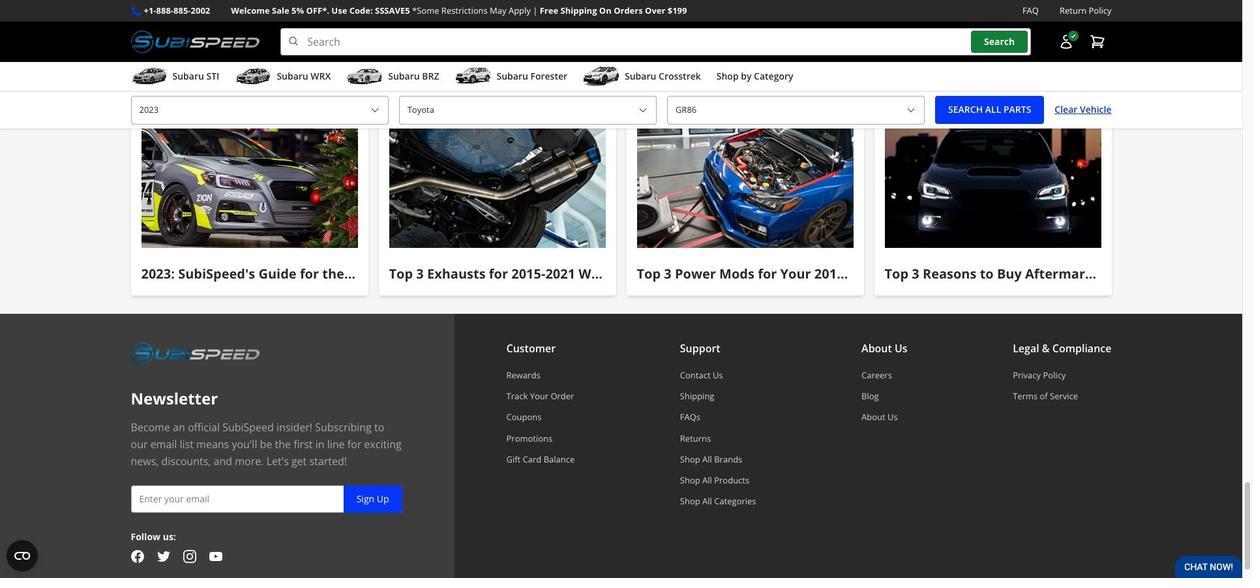 Task type: describe. For each thing, give the bounding box(es) containing it.
search input field
[[281, 28, 1031, 56]]

select make image
[[638, 105, 649, 115]]

Enter your email text field
[[131, 485, 402, 513]]

a subaru wrx thumbnail image image
[[235, 67, 272, 86]]

Select Year button
[[131, 96, 389, 124]]

wrx/sti interior image
[[141, 123, 358, 248]]

a subaru brz thumbnail image image
[[347, 67, 383, 86]]



Task type: locate. For each thing, give the bounding box(es) containing it.
Select Model button
[[667, 96, 925, 124]]

Select Make button
[[399, 96, 657, 124]]

wrx/sti exhaust image
[[389, 123, 606, 248]]

facebook logo image
[[131, 550, 144, 563]]

button image
[[1059, 34, 1074, 50]]

1 subispeed logo image from the top
[[131, 28, 260, 56]]

wrx/sti engine bay image
[[637, 123, 854, 248]]

a subaru crosstrek thumbnail image image
[[583, 67, 620, 86]]

0 vertical spatial subispeed logo image
[[131, 28, 260, 56]]

1 vertical spatial subispeed logo image
[[131, 340, 260, 367]]

wrx/sti aftermarket light image
[[885, 123, 1102, 248]]

youtube logo image
[[209, 550, 222, 563]]

a subaru forester thumbnail image image
[[455, 67, 492, 86]]

subispeed logo image
[[131, 28, 260, 56], [131, 340, 260, 367]]

instagram logo image
[[183, 550, 196, 563]]

select model image
[[906, 105, 917, 115]]

2 subispeed logo image from the top
[[131, 340, 260, 367]]

open widget image
[[7, 540, 38, 572]]

select year image
[[370, 105, 380, 115]]

a subaru sti thumbnail image image
[[131, 67, 167, 86]]

twitter logo image
[[157, 550, 170, 563]]



Task type: vqa. For each thing, say whether or not it's contained in the screenshot.
Select Year button
yes



